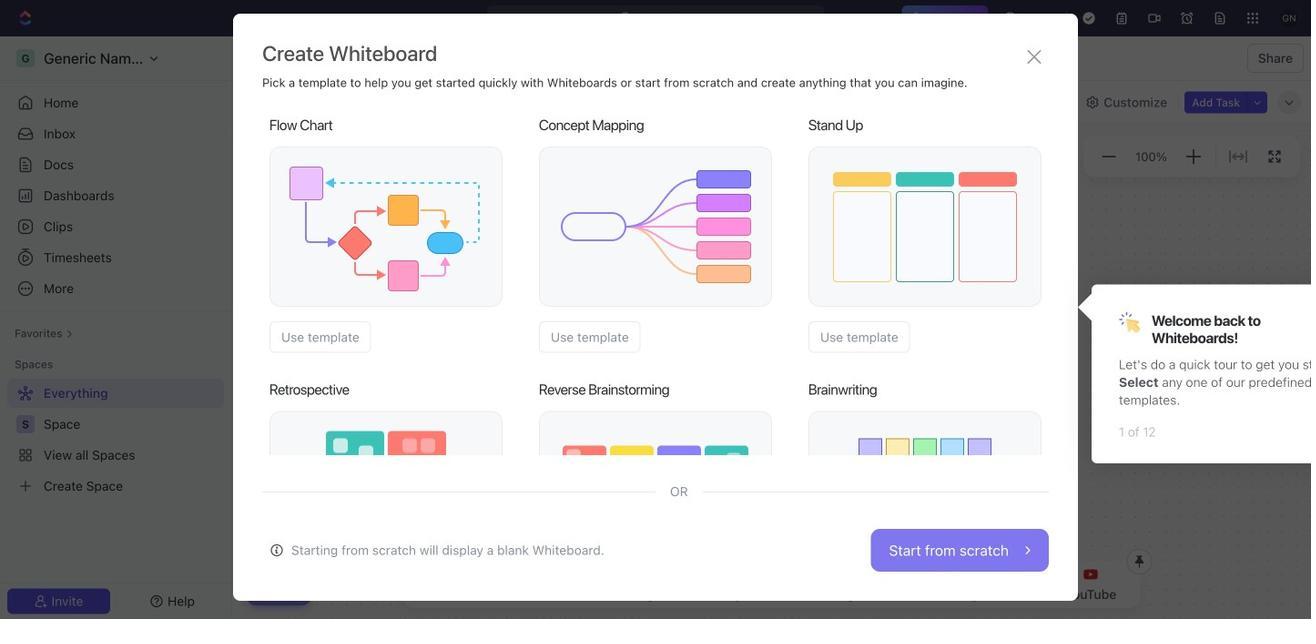 Task type: locate. For each thing, give the bounding box(es) containing it.
tree
[[7, 379, 224, 501]]

0 horizontal spatial dialog
[[233, 14, 1079, 618]]

1 horizontal spatial dialog
[[1092, 285, 1312, 464]]

dialog
[[233, 14, 1079, 618], [1092, 285, 1312, 464]]

sidebar navigation
[[0, 36, 232, 619]]

onboarding checklist button image
[[254, 584, 269, 599]]



Task type: describe. For each thing, give the bounding box(es) containing it.
tree inside sidebar navigation
[[7, 379, 224, 501]]

onboarding checklist button element
[[254, 584, 269, 599]]



Task type: vqa. For each thing, say whether or not it's contained in the screenshot.
App
no



